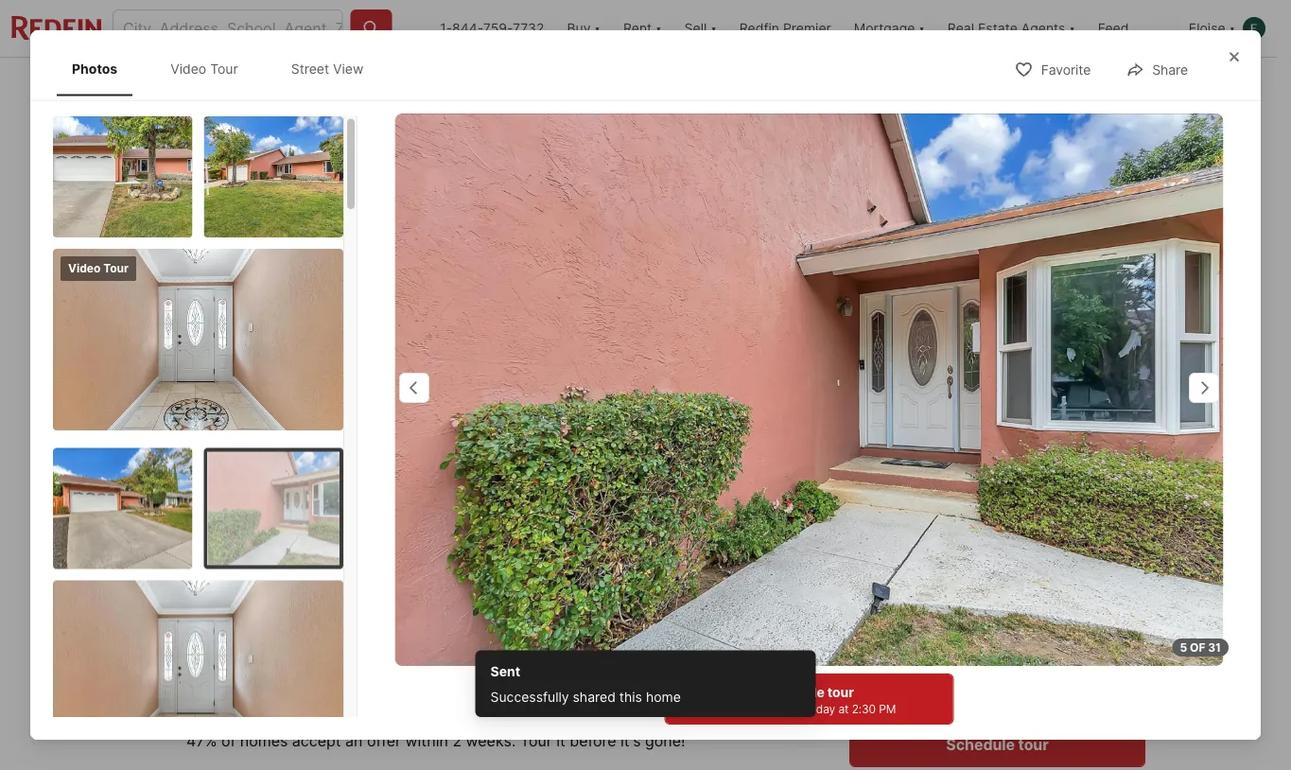 Task type: locate. For each thing, give the bounding box(es) containing it.
overview
[[278, 76, 340, 92]]

1 horizontal spatial of
[[1191, 641, 1206, 654]]

image image
[[53, 116, 193, 237], [204, 116, 344, 237], [53, 248, 344, 430], [53, 448, 192, 569], [208, 451, 340, 565], [53, 580, 344, 762]]

of inside dialog
[[1191, 641, 1206, 654]]

0 horizontal spatial oct
[[892, 613, 916, 626]]

of
[[1191, 641, 1206, 654], [221, 732, 236, 750]]

share button
[[1110, 49, 1205, 88], [1052, 63, 1146, 102]]

1 horizontal spatial home
[[979, 519, 1039, 545]]

1 vertical spatial of
[[221, 732, 236, 750]]

1 vertical spatial view
[[335, 453, 368, 469]]

jose
[[351, 555, 389, 574]]

2 right within
[[453, 732, 462, 750]]

it
[[557, 732, 566, 750]]

for
[[149, 520, 175, 537]]

1 vertical spatial home
[[646, 689, 681, 705]]

homes
[[240, 732, 288, 750]]

0 horizontal spatial ,
[[307, 555, 311, 574]]

,
[[307, 555, 311, 574], [389, 555, 393, 574]]

tab down 1- in the left top of the page
[[361, 62, 503, 107]]

2
[[473, 599, 486, 626], [453, 732, 462, 750]]

for sale - active
[[149, 520, 272, 537]]

oct inside saturday 28 oct
[[986, 613, 1010, 626]]

1 oct from the left
[[892, 613, 916, 626]]

1 horizontal spatial schedule
[[947, 735, 1015, 754]]

tour up friday
[[885, 519, 929, 545]]

video inside tab
[[171, 61, 206, 77]]

0 vertical spatial this
[[934, 519, 974, 545]]

tab list
[[53, 42, 398, 96], [132, 58, 760, 107]]

street view
[[291, 61, 364, 77], [293, 453, 368, 469]]

oct for 27
[[892, 613, 916, 626]]

schedule inside the schedule tour next available: today at 2:30 pm
[[765, 684, 825, 700]]

30 photos button
[[1007, 443, 1131, 481]]

this
[[934, 519, 974, 545], [620, 689, 643, 705]]

accept
[[292, 732, 341, 750]]

favorite button
[[999, 49, 1107, 88]]

1-
[[440, 20, 452, 36]]

0 vertical spatial 2
[[473, 599, 486, 626]]

market
[[314, 705, 366, 723]]

active
[[225, 520, 272, 537]]

oct down 29
[[1079, 613, 1104, 626]]

home
[[979, 519, 1039, 545], [646, 689, 681, 705]]

0 horizontal spatial of
[[221, 732, 236, 750]]

tour up at
[[828, 684, 854, 700]]

1 vertical spatial san
[[186, 705, 215, 723]]

tab list down 1- in the left top of the page
[[132, 58, 760, 107]]

schedule up available:
[[765, 684, 825, 700]]

6382 san anselmo way, san jose, ca 95119 image
[[132, 111, 842, 496], [850, 111, 1146, 300], [850, 307, 1146, 496]]

1 vertical spatial street
[[293, 453, 332, 469]]

1 horizontal spatial oct
[[986, 613, 1010, 626]]

oct down the 27
[[892, 613, 916, 626]]

saturday 28 oct
[[968, 561, 1027, 626]]

video
[[171, 61, 206, 77], [68, 261, 101, 275], [189, 453, 227, 469]]

tab
[[361, 62, 503, 107], [503, 62, 654, 107], [654, 62, 745, 107]]

is
[[257, 705, 270, 723]]

get
[[231, 630, 254, 646]]

6382
[[132, 555, 171, 574]]

1 vertical spatial street view
[[293, 453, 368, 469]]

6382 san anselmo way , san jose , ca 95119
[[132, 555, 465, 574]]

0 vertical spatial street
[[291, 61, 329, 77]]

ft
[[586, 628, 600, 647]]

3 oct from the left
[[1079, 613, 1104, 626]]

0 vertical spatial schedule
[[765, 684, 825, 700]]

share
[[1153, 62, 1189, 78], [1094, 75, 1130, 91]]

/mo
[[203, 630, 227, 646]]

30
[[1049, 453, 1067, 469]]

1 vertical spatial video tour
[[68, 261, 129, 275]]

1 horizontal spatial tour
[[885, 519, 929, 545]]

2:30
[[852, 702, 876, 716]]

oct inside sunday 29 oct
[[1079, 613, 1104, 626]]

1 horizontal spatial 2
[[473, 599, 486, 626]]

sat,
[[188, 132, 213, 145]]

0 horizontal spatial tour
[[828, 684, 854, 700]]

2 oct from the left
[[986, 613, 1010, 626]]

95119
[[423, 555, 465, 574]]

anselmo
[[206, 555, 272, 574]]

this right shared
[[620, 689, 643, 705]]

tab list up 2pm
[[53, 42, 398, 96]]

approved
[[285, 630, 346, 646]]

oct down 28
[[986, 613, 1010, 626]]

0 horizontal spatial home
[[646, 689, 681, 705]]

2 vertical spatial tour
[[1019, 735, 1049, 754]]

0 vertical spatial street view
[[291, 61, 364, 77]]

shared
[[573, 689, 616, 705]]

0 vertical spatial video tour
[[171, 61, 238, 77]]

1 vertical spatial 2
[[453, 732, 462, 750]]

video tour
[[171, 61, 238, 77], [68, 261, 129, 275]]

28
[[980, 577, 1016, 611]]

user photo image
[[1243, 17, 1266, 40]]

search link
[[153, 73, 236, 96]]

share inside dialog
[[1153, 62, 1189, 78]]

, left 'san'
[[307, 555, 311, 574]]

of right 5
[[1191, 641, 1206, 654]]

of right 47%
[[221, 732, 236, 750]]

1 horizontal spatial ,
[[389, 555, 393, 574]]

redfin
[[740, 20, 780, 36]]

1 vertical spatial schedule
[[947, 735, 1015, 754]]

tour for schedule tour
[[1019, 735, 1049, 754]]

photos tab
[[57, 45, 133, 92]]

1 horizontal spatial video tour
[[171, 61, 238, 77]]

0 vertical spatial video
[[171, 61, 206, 77]]

available:
[[751, 702, 800, 716]]

schedule down tour in person list box
[[947, 735, 1015, 754]]

saturday
[[968, 561, 1027, 575]]

tab down redfin at top right
[[654, 62, 745, 107]]

it's
[[621, 732, 641, 750]]

active link
[[225, 520, 272, 537]]

in
[[917, 675, 927, 689]]

schedule inside button
[[947, 735, 1015, 754]]

2 up baths link
[[473, 599, 486, 626]]

photos
[[1070, 453, 1115, 469]]

submit search image
[[362, 19, 381, 38]]

1-844-759-7732 link
[[440, 20, 545, 36]]

1 vertical spatial this
[[620, 689, 643, 705]]

0 vertical spatial view
[[333, 61, 364, 77]]

share right favorite on the right top of the page
[[1094, 75, 1130, 91]]

tour inside button
[[1019, 735, 1049, 754]]

1 vertical spatial tour
[[828, 684, 854, 700]]

schedule
[[765, 684, 825, 700], [947, 735, 1015, 754]]

6382 san anselmo way image
[[395, 114, 1224, 666]]

tour
[[885, 519, 929, 545], [828, 684, 854, 700], [1019, 735, 1049, 754]]

pm
[[879, 702, 896, 716]]

within
[[405, 732, 448, 750]]

share down feed button
[[1153, 62, 1189, 78]]

0 vertical spatial of
[[1191, 641, 1206, 654]]

tour for go tour this home
[[885, 519, 929, 545]]

beds
[[391, 628, 427, 647]]

tour for schedule tour next available: today at 2:30 pm
[[828, 684, 854, 700]]

home up the gone!
[[646, 689, 681, 705]]

2 vertical spatial video
[[189, 453, 227, 469]]

this up saturday
[[934, 519, 974, 545]]

2 horizontal spatial tour
[[1019, 735, 1049, 754]]

0 horizontal spatial 2
[[453, 732, 462, 750]]

0 horizontal spatial share
[[1094, 75, 1130, 91]]

5 of 31
[[1181, 641, 1222, 654]]

tour inside option
[[889, 675, 915, 689]]

0 vertical spatial tour
[[885, 519, 929, 545]]

None button
[[861, 550, 947, 639], [955, 551, 1041, 638], [1049, 551, 1135, 638], [861, 550, 947, 639], [955, 551, 1041, 638], [1049, 551, 1135, 638]]

home up saturday
[[979, 519, 1039, 545]]

get pre-approved link
[[231, 630, 346, 646]]

, left the ca
[[389, 555, 393, 574]]

street view inside 'street view' tab
[[291, 61, 364, 77]]

this inside sent successfully shared this home
[[620, 689, 643, 705]]

san up 47%
[[186, 705, 215, 723]]

dialog
[[30, 30, 1261, 768]]

pre-
[[257, 630, 285, 646]]

1 horizontal spatial share
[[1153, 62, 1189, 78]]

oct inside "friday 27 oct"
[[892, 613, 916, 626]]

schedule for schedule tour next available: today at 2:30 pm
[[765, 684, 825, 700]]

0 horizontal spatial schedule
[[765, 684, 825, 700]]

view
[[333, 61, 364, 77], [335, 453, 368, 469]]

sunday 29 oct
[[1068, 561, 1115, 626]]

tour down tour in person list box
[[1019, 735, 1049, 754]]

0 horizontal spatial this
[[620, 689, 643, 705]]

tour inside the schedule tour next available: today at 2:30 pm
[[828, 684, 854, 700]]

47%
[[186, 732, 217, 750]]

tour in person list box
[[850, 658, 1146, 707]]

2 horizontal spatial oct
[[1079, 613, 1104, 626]]

tab down 7732
[[503, 62, 654, 107]]

tab list containing search
[[132, 58, 760, 107]]

x-out
[[992, 75, 1028, 91]]

san down sale
[[175, 555, 203, 574]]



Task type: describe. For each thing, give the bounding box(es) containing it.
san inside the "san jose is a hot market 47% of homes accept an offer within 2 weeks. tour it before it's gone!"
[[186, 705, 215, 723]]

to
[[244, 132, 260, 145]]

go
[[850, 519, 880, 545]]

2 inside 2 baths
[[473, 599, 486, 626]]

2 baths
[[473, 599, 514, 647]]

today
[[804, 702, 836, 716]]

sent successfully shared this home
[[491, 664, 681, 705]]

-
[[215, 520, 221, 537]]

$1,300,000 est. $9,524 /mo get pre-approved
[[132, 599, 346, 646]]

schedule tour
[[947, 735, 1049, 754]]

1-844-759-7732
[[440, 20, 545, 36]]

3
[[391, 599, 406, 626]]

jose
[[218, 705, 254, 723]]

tab list containing photos
[[53, 42, 398, 96]]

29
[[1074, 577, 1109, 611]]

of inside the "san jose is a hot market 47% of homes accept an offer within 2 weeks. tour it before it's gone!"
[[221, 732, 236, 750]]

at
[[839, 702, 849, 716]]

map entry image
[[695, 519, 820, 644]]

overview tab
[[257, 62, 361, 107]]

feed button
[[1087, 0, 1178, 57]]

street view tab
[[276, 45, 379, 92]]

tour in person
[[889, 675, 969, 689]]

844-
[[452, 20, 483, 36]]

an
[[345, 732, 363, 750]]

gone!
[[645, 732, 686, 750]]

$1,300,000
[[132, 599, 256, 626]]

view inside 'button'
[[335, 453, 368, 469]]

street inside tab
[[291, 61, 329, 77]]

27
[[887, 577, 921, 611]]

open
[[154, 132, 186, 145]]

redfin premier button
[[728, 0, 843, 57]]

sent
[[491, 664, 521, 680]]

street view button
[[250, 443, 384, 481]]

hot
[[285, 705, 310, 723]]

premier
[[783, 20, 832, 36]]

4pm
[[262, 132, 288, 145]]

san
[[315, 555, 347, 574]]

friday
[[885, 561, 924, 575]]

oct for 28
[[986, 613, 1010, 626]]

video inside button
[[189, 453, 227, 469]]

out
[[1006, 75, 1028, 91]]

person
[[930, 675, 969, 689]]

photos
[[72, 61, 118, 77]]

search
[[190, 76, 236, 92]]

0 vertical spatial san
[[175, 555, 203, 574]]

3 beds
[[391, 599, 427, 647]]

next image
[[1123, 579, 1154, 609]]

1,343 sq ft
[[563, 599, 622, 647]]

successfully
[[491, 689, 569, 705]]

1 , from the left
[[307, 555, 311, 574]]

san jose is a hot market 47% of homes accept an offer within 2 weeks. tour it before it's gone!
[[186, 705, 686, 750]]

go tour this home
[[850, 519, 1039, 545]]

schedule tour button
[[850, 722, 1146, 767]]

ca
[[398, 555, 419, 574]]

0 vertical spatial home
[[979, 519, 1039, 545]]

favorite
[[1042, 62, 1091, 78]]

est.
[[132, 630, 155, 646]]

tour inside tab
[[210, 61, 238, 77]]

oct for 29
[[1079, 613, 1104, 626]]

a
[[273, 705, 282, 723]]

1,343
[[563, 599, 622, 626]]

baths link
[[473, 628, 514, 647]]

3 tab from the left
[[654, 62, 745, 107]]

home inside sent successfully shared this home
[[646, 689, 681, 705]]

2 inside the "san jose is a hot market 47% of homes accept an offer within 2 weeks. tour it before it's gone!"
[[453, 732, 462, 750]]

offer
[[367, 732, 401, 750]]

dialog containing photos
[[30, 30, 1261, 768]]

City, Address, School, Agent, ZIP search field
[[113, 9, 343, 47]]

schedule tour next available: today at 2:30 pm
[[723, 684, 896, 716]]

video button
[[147, 443, 243, 481]]

open sat, 2pm to 4pm
[[154, 132, 288, 145]]

feed
[[1098, 20, 1129, 36]]

7732
[[513, 20, 545, 36]]

schedule for schedule tour
[[947, 735, 1015, 754]]

30 photos
[[1049, 453, 1115, 469]]

2 , from the left
[[389, 555, 393, 574]]

redfin premier
[[740, 20, 832, 36]]

before
[[570, 732, 617, 750]]

1 horizontal spatial this
[[934, 519, 974, 545]]

tour in person option
[[850, 658, 988, 707]]

5
[[1181, 641, 1188, 654]]

next
[[723, 702, 748, 716]]

x-
[[992, 75, 1006, 91]]

tour inside the "san jose is a hot market 47% of homes accept an offer within 2 weeks. tour it before it's gone!"
[[520, 732, 552, 750]]

1 tab from the left
[[361, 62, 503, 107]]

sunday
[[1068, 561, 1115, 575]]

x-out button
[[950, 63, 1044, 102]]

video tour tab
[[155, 45, 253, 92]]

$9,524
[[159, 630, 203, 646]]

weeks.
[[466, 732, 516, 750]]

0 horizontal spatial video tour
[[68, 261, 129, 275]]

baths
[[473, 628, 514, 647]]

sq
[[563, 628, 582, 647]]

2pm
[[216, 132, 241, 145]]

2 tab from the left
[[503, 62, 654, 107]]

sale
[[179, 520, 211, 537]]

street view inside 'button'
[[293, 453, 368, 469]]

31
[[1209, 641, 1222, 654]]

street inside 'button'
[[293, 453, 332, 469]]

video tour inside video tour tab
[[171, 61, 238, 77]]

view inside tab
[[333, 61, 364, 77]]

759-
[[483, 20, 513, 36]]

1 vertical spatial video
[[68, 261, 101, 275]]



Task type: vqa. For each thing, say whether or not it's contained in the screenshot.
2 Baths
yes



